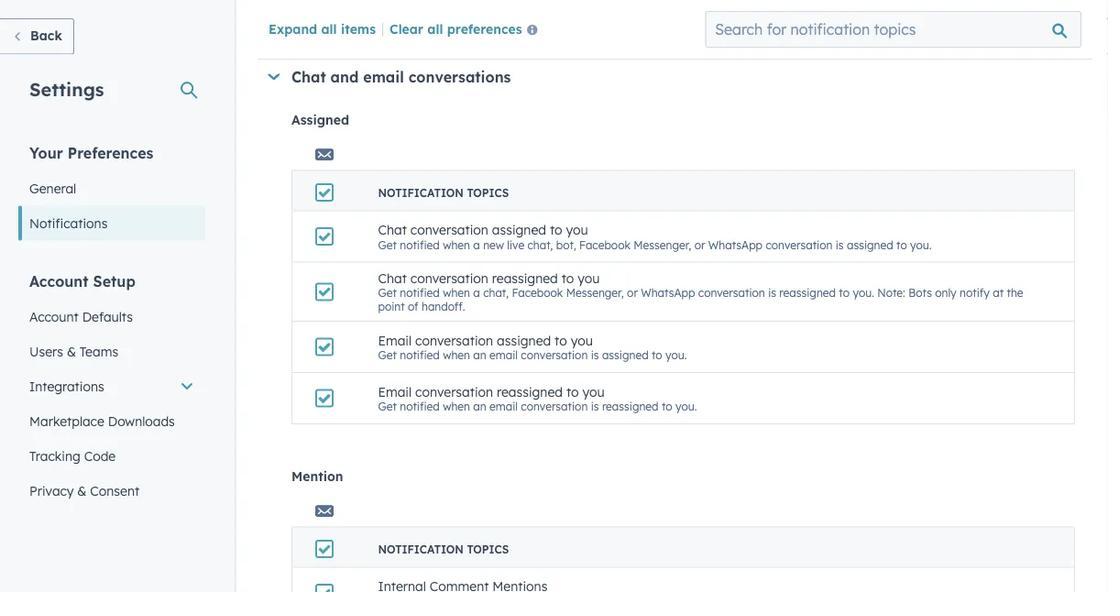 Task type: describe. For each thing, give the bounding box(es) containing it.
a for reassigned
[[473, 287, 480, 300]]

all for expand
[[321, 20, 337, 36]]

clear all preferences
[[390, 20, 522, 36]]

you for chat conversation assigned to you
[[566, 222, 588, 238]]

users & teams link
[[18, 334, 205, 369]]

new
[[483, 238, 504, 252]]

note:
[[878, 287, 906, 300]]

privacy & consent
[[29, 483, 140, 499]]

chat and email conversations
[[292, 68, 511, 87]]

you for email conversation assigned to you
[[571, 333, 593, 349]]

back link
[[0, 18, 74, 55]]

handoff.
[[422, 300, 465, 314]]

& for privacy
[[77, 483, 87, 499]]

& for users
[[67, 343, 76, 359]]

an for reassigned
[[473, 400, 487, 414]]

chat conversation assigned to you get notified when a new live chat, bot, facebook messenger, or whatsapp conversation is assigned to you.
[[378, 222, 932, 252]]

clear all preferences button
[[390, 19, 545, 41]]

tracking code link
[[18, 439, 205, 474]]

topics for mention
[[467, 543, 509, 557]]

chat and email conversations button
[[268, 68, 1076, 87]]

mention
[[292, 469, 343, 485]]

you for chat conversation reassigned to you
[[578, 270, 600, 287]]

teams
[[80, 343, 118, 359]]

only
[[936, 287, 957, 300]]

facebook inside 'chat conversation assigned to you get notified when a new live chat, bot, facebook messenger, or whatsapp conversation is assigned to you.'
[[579, 238, 631, 252]]

an for assigned
[[473, 349, 487, 362]]

your preferences
[[29, 143, 154, 162]]

defaults
[[82, 309, 133, 325]]

bots
[[909, 287, 932, 300]]

when for email conversation assigned to you
[[443, 349, 470, 362]]

your
[[29, 143, 63, 162]]

topics for assigned
[[467, 186, 509, 200]]

email for email conversation reassigned to you
[[490, 400, 518, 414]]

your preferences element
[[18, 143, 205, 241]]

preferences
[[447, 20, 522, 36]]

account defaults link
[[18, 299, 205, 334]]

assigned
[[292, 112, 349, 128]]

general link
[[18, 171, 205, 206]]

is inside the chat conversation reassigned to you get notified when a chat, facebook messenger, or whatsapp conversation is reassigned to you. note: bots only notify at the point of handoff.
[[768, 287, 777, 300]]

at
[[993, 287, 1004, 300]]

all for clear
[[428, 20, 443, 36]]

chat for chat and email conversations
[[292, 68, 326, 87]]

facebook inside the chat conversation reassigned to you get notified when a chat, facebook messenger, or whatsapp conversation is reassigned to you. note: bots only notify at the point of handoff.
[[512, 287, 563, 300]]

email conversation reassigned to you get notified when an email conversation is reassigned to you.
[[378, 384, 697, 414]]

notification for assigned
[[378, 186, 464, 200]]

account setup element
[[18, 271, 205, 543]]

back
[[30, 28, 62, 44]]

chat, inside the chat conversation reassigned to you get notified when a chat, facebook messenger, or whatsapp conversation is reassigned to you. note: bots only notify at the point of handoff.
[[483, 287, 509, 300]]

you. inside email conversation reassigned to you get notified when an email conversation is reassigned to you.
[[676, 400, 697, 414]]

notified for email conversation assigned to you
[[400, 349, 440, 362]]

a for assigned
[[473, 238, 480, 252]]

expand all items button
[[269, 20, 376, 36]]

privacy
[[29, 483, 74, 499]]

notification for mention
[[378, 543, 464, 557]]

email for email conversation assigned to you
[[490, 349, 518, 362]]

and
[[331, 68, 359, 87]]

chat, inside 'chat conversation assigned to you get notified when a new live chat, bot, facebook messenger, or whatsapp conversation is assigned to you.'
[[528, 238, 553, 252]]

consent
[[90, 483, 140, 499]]

caret image
[[268, 74, 280, 80]]

you. inside 'chat conversation assigned to you get notified when a new live chat, bot, facebook messenger, or whatsapp conversation is assigned to you.'
[[911, 238, 932, 252]]

notification topics for assigned
[[378, 186, 509, 200]]

get for chat conversation reassigned to you
[[378, 287, 397, 300]]

marketplace
[[29, 413, 104, 429]]

chat conversation reassigned to you get notified when a chat, facebook messenger, or whatsapp conversation is reassigned to you. note: bots only notify at the point of handoff.
[[378, 270, 1024, 314]]

users & teams
[[29, 343, 118, 359]]



Task type: locate. For each thing, give the bounding box(es) containing it.
account setup
[[29, 272, 136, 290]]

you for email conversation reassigned to you
[[583, 384, 605, 400]]

reassigned
[[492, 270, 558, 287], [780, 287, 836, 300], [497, 384, 563, 400], [602, 400, 659, 414]]

notified inside 'chat conversation assigned to you get notified when a new live chat, bot, facebook messenger, or whatsapp conversation is assigned to you.'
[[400, 238, 440, 252]]

email
[[363, 68, 404, 87], [490, 349, 518, 362], [490, 400, 518, 414]]

notify
[[960, 287, 990, 300]]

account for account setup
[[29, 272, 89, 290]]

1 notification from the top
[[378, 186, 464, 200]]

2 notification from the top
[[378, 543, 464, 557]]

notification topics for mention
[[378, 543, 509, 557]]

bot,
[[556, 238, 576, 252]]

is inside 'chat conversation assigned to you get notified when a new live chat, bot, facebook messenger, or whatsapp conversation is assigned to you.'
[[836, 238, 844, 252]]

0 horizontal spatial facebook
[[512, 287, 563, 300]]

you up email conversation reassigned to you get notified when an email conversation is reassigned to you.
[[571, 333, 593, 349]]

0 vertical spatial notification
[[378, 186, 464, 200]]

messenger, inside the chat conversation reassigned to you get notified when a chat, facebook messenger, or whatsapp conversation is reassigned to you. note: bots only notify at the point of handoff.
[[566, 287, 624, 300]]

email
[[378, 333, 412, 349], [378, 384, 412, 400]]

or up the chat conversation reassigned to you get notified when a chat, facebook messenger, or whatsapp conversation is reassigned to you. note: bots only notify at the point of handoff.
[[695, 238, 706, 252]]

0 vertical spatial email
[[363, 68, 404, 87]]

1 horizontal spatial messenger,
[[634, 238, 692, 252]]

whatsapp
[[709, 238, 763, 252], [641, 287, 695, 300]]

is inside email conversation reassigned to you get notified when an email conversation is reassigned to you.
[[591, 400, 599, 414]]

email up email conversation reassigned to you get notified when an email conversation is reassigned to you.
[[490, 349, 518, 362]]

2 notification topics from the top
[[378, 543, 509, 557]]

1 get from the top
[[378, 238, 397, 252]]

when inside 'chat conversation assigned to you get notified when a new live chat, bot, facebook messenger, or whatsapp conversation is assigned to you.'
[[443, 238, 470, 252]]

a right handoff.
[[473, 287, 480, 300]]

1 vertical spatial whatsapp
[[641, 287, 695, 300]]

& right users
[[67, 343, 76, 359]]

integrations
[[29, 378, 104, 394]]

notified
[[400, 238, 440, 252], [400, 287, 440, 300], [400, 349, 440, 362], [400, 400, 440, 414]]

1 topics from the top
[[467, 186, 509, 200]]

when for email conversation reassigned to you
[[443, 400, 470, 414]]

users
[[29, 343, 63, 359]]

whatsapp up the chat conversation reassigned to you get notified when a chat, facebook messenger, or whatsapp conversation is reassigned to you. note: bots only notify at the point of handoff.
[[709, 238, 763, 252]]

when for chat conversation assigned to you
[[443, 238, 470, 252]]

email for email conversation reassigned to you
[[378, 384, 412, 400]]

0 vertical spatial topics
[[467, 186, 509, 200]]

1 a from the top
[[473, 238, 480, 252]]

all
[[321, 20, 337, 36], [428, 20, 443, 36]]

2 topics from the top
[[467, 543, 509, 557]]

tracking code
[[29, 448, 116, 464]]

clear
[[390, 20, 424, 36]]

0 vertical spatial an
[[473, 349, 487, 362]]

chat, right live
[[528, 238, 553, 252]]

email down email conversation assigned to you get notified when an email conversation is assigned to you. at the bottom
[[490, 400, 518, 414]]

marketplace downloads link
[[18, 404, 205, 439]]

topics
[[467, 186, 509, 200], [467, 543, 509, 557]]

0 horizontal spatial messenger,
[[566, 287, 624, 300]]

2 email from the top
[[378, 384, 412, 400]]

2 get from the top
[[378, 287, 397, 300]]

email right and
[[363, 68, 404, 87]]

messenger, inside 'chat conversation assigned to you get notified when a new live chat, bot, facebook messenger, or whatsapp conversation is assigned to you.'
[[634, 238, 692, 252]]

account for account defaults
[[29, 309, 79, 325]]

point
[[378, 300, 405, 314]]

you. inside email conversation assigned to you get notified when an email conversation is assigned to you.
[[666, 349, 687, 362]]

all right clear
[[428, 20, 443, 36]]

items
[[341, 20, 376, 36]]

1 horizontal spatial or
[[695, 238, 706, 252]]

notification topics
[[378, 186, 509, 200], [378, 543, 509, 557]]

1 vertical spatial chat,
[[483, 287, 509, 300]]

get for chat conversation assigned to you
[[378, 238, 397, 252]]

you inside 'chat conversation assigned to you get notified when a new live chat, bot, facebook messenger, or whatsapp conversation is assigned to you.'
[[566, 222, 588, 238]]

2 all from the left
[[428, 20, 443, 36]]

when
[[443, 238, 470, 252], [443, 287, 470, 300], [443, 349, 470, 362], [443, 400, 470, 414]]

notifications link
[[18, 206, 205, 241]]

messenger, up the chat conversation reassigned to you get notified when a chat, facebook messenger, or whatsapp conversation is reassigned to you. note: bots only notify at the point of handoff.
[[634, 238, 692, 252]]

chat for chat conversation reassigned to you get notified when a chat, facebook messenger, or whatsapp conversation is reassigned to you. note: bots only notify at the point of handoff.
[[378, 270, 407, 287]]

all inside button
[[428, 20, 443, 36]]

1 when from the top
[[443, 238, 470, 252]]

account inside account defaults link
[[29, 309, 79, 325]]

1 vertical spatial chat
[[378, 222, 407, 238]]

messenger,
[[634, 238, 692, 252], [566, 287, 624, 300]]

messenger, down bot,
[[566, 287, 624, 300]]

1 horizontal spatial &
[[77, 483, 87, 499]]

0 vertical spatial or
[[695, 238, 706, 252]]

you down 'chat conversation assigned to you get notified when a new live chat, bot, facebook messenger, or whatsapp conversation is assigned to you.' at the top of page
[[578, 270, 600, 287]]

or down 'chat conversation assigned to you get notified when a new live chat, bot, facebook messenger, or whatsapp conversation is assigned to you.' at the top of page
[[627, 287, 638, 300]]

1 vertical spatial &
[[77, 483, 87, 499]]

4 notified from the top
[[400, 400, 440, 414]]

1 vertical spatial an
[[473, 400, 487, 414]]

get inside the chat conversation reassigned to you get notified when a chat, facebook messenger, or whatsapp conversation is reassigned to you. note: bots only notify at the point of handoff.
[[378, 287, 397, 300]]

whatsapp down 'chat conversation assigned to you get notified when a new live chat, bot, facebook messenger, or whatsapp conversation is assigned to you.' at the top of page
[[641, 287, 695, 300]]

email for email conversation assigned to you
[[378, 333, 412, 349]]

a inside 'chat conversation assigned to you get notified when a new live chat, bot, facebook messenger, or whatsapp conversation is assigned to you.'
[[473, 238, 480, 252]]

2 vertical spatial chat
[[378, 270, 407, 287]]

you inside the chat conversation reassigned to you get notified when a chat, facebook messenger, or whatsapp conversation is reassigned to you. note: bots only notify at the point of handoff.
[[578, 270, 600, 287]]

get for email conversation reassigned to you
[[378, 400, 397, 414]]

notified for email conversation reassigned to you
[[400, 400, 440, 414]]

1 horizontal spatial facebook
[[579, 238, 631, 252]]

facebook right bot,
[[579, 238, 631, 252]]

notified for chat conversation assigned to you
[[400, 238, 440, 252]]

0 vertical spatial chat
[[292, 68, 326, 87]]

when inside email conversation reassigned to you get notified when an email conversation is reassigned to you.
[[443, 400, 470, 414]]

an inside email conversation reassigned to you get notified when an email conversation is reassigned to you.
[[473, 400, 487, 414]]

settings
[[29, 77, 104, 100]]

0 vertical spatial facebook
[[579, 238, 631, 252]]

conversations
[[409, 68, 511, 87]]

2 account from the top
[[29, 309, 79, 325]]

1 vertical spatial email
[[490, 349, 518, 362]]

1 all from the left
[[321, 20, 337, 36]]

1 vertical spatial a
[[473, 287, 480, 300]]

get for email conversation assigned to you
[[378, 349, 397, 362]]

facebook down live
[[512, 287, 563, 300]]

1 notification topics from the top
[[378, 186, 509, 200]]

get
[[378, 238, 397, 252], [378, 287, 397, 300], [378, 349, 397, 362], [378, 400, 397, 414]]

facebook
[[579, 238, 631, 252], [512, 287, 563, 300]]

0 horizontal spatial all
[[321, 20, 337, 36]]

chat inside 'chat conversation assigned to you get notified when a new live chat, bot, facebook messenger, or whatsapp conversation is assigned to you.'
[[378, 222, 407, 238]]

account up users
[[29, 309, 79, 325]]

conversation
[[411, 222, 489, 238], [766, 238, 833, 252], [411, 270, 489, 287], [699, 287, 765, 300], [415, 333, 493, 349], [521, 349, 588, 362], [415, 384, 493, 400], [521, 400, 588, 414]]

or inside 'chat conversation assigned to you get notified when a new live chat, bot, facebook messenger, or whatsapp conversation is assigned to you.'
[[695, 238, 706, 252]]

of
[[408, 300, 419, 314]]

expand all items
[[269, 20, 376, 36]]

an down email conversation assigned to you get notified when an email conversation is assigned to you. at the bottom
[[473, 400, 487, 414]]

0 horizontal spatial whatsapp
[[641, 287, 695, 300]]

all left items
[[321, 20, 337, 36]]

expand
[[269, 20, 317, 36]]

0 vertical spatial account
[[29, 272, 89, 290]]

notifications
[[29, 215, 108, 231]]

is inside email conversation assigned to you get notified when an email conversation is assigned to you.
[[591, 349, 599, 362]]

chat
[[292, 68, 326, 87], [378, 222, 407, 238], [378, 270, 407, 287]]

email inside email conversation reassigned to you get notified when an email conversation is reassigned to you.
[[490, 400, 518, 414]]

1 horizontal spatial chat,
[[528, 238, 553, 252]]

chat for chat conversation assigned to you get notified when a new live chat, bot, facebook messenger, or whatsapp conversation is assigned to you.
[[378, 222, 407, 238]]

0 vertical spatial a
[[473, 238, 480, 252]]

general
[[29, 180, 76, 196]]

0 vertical spatial notification topics
[[378, 186, 509, 200]]

when for chat conversation reassigned to you
[[443, 287, 470, 300]]

0 vertical spatial messenger,
[[634, 238, 692, 252]]

3 get from the top
[[378, 349, 397, 362]]

account up account defaults
[[29, 272, 89, 290]]

email inside email conversation assigned to you get notified when an email conversation is assigned to you.
[[490, 349, 518, 362]]

you inside email conversation reassigned to you get notified when an email conversation is reassigned to you.
[[583, 384, 605, 400]]

get inside email conversation assigned to you get notified when an email conversation is assigned to you.
[[378, 349, 397, 362]]

preferences
[[68, 143, 154, 162]]

4 when from the top
[[443, 400, 470, 414]]

2 notified from the top
[[400, 287, 440, 300]]

is
[[836, 238, 844, 252], [768, 287, 777, 300], [591, 349, 599, 362], [591, 400, 599, 414]]

you inside email conversation assigned to you get notified when an email conversation is assigned to you.
[[571, 333, 593, 349]]

1 email from the top
[[378, 333, 412, 349]]

whatsapp inside 'chat conversation assigned to you get notified when a new live chat, bot, facebook messenger, or whatsapp conversation is assigned to you.'
[[709, 238, 763, 252]]

1 notified from the top
[[400, 238, 440, 252]]

email inside email conversation assigned to you get notified when an email conversation is assigned to you.
[[378, 333, 412, 349]]

0 horizontal spatial chat,
[[483, 287, 509, 300]]

email inside email conversation reassigned to you get notified when an email conversation is reassigned to you.
[[378, 384, 412, 400]]

0 vertical spatial whatsapp
[[709, 238, 763, 252]]

marketplace downloads
[[29, 413, 175, 429]]

2 a from the top
[[473, 287, 480, 300]]

notified inside email conversation reassigned to you get notified when an email conversation is reassigned to you.
[[400, 400, 440, 414]]

get inside email conversation reassigned to you get notified when an email conversation is reassigned to you.
[[378, 400, 397, 414]]

whatsapp inside the chat conversation reassigned to you get notified when a chat, facebook messenger, or whatsapp conversation is reassigned to you. note: bots only notify at the point of handoff.
[[641, 287, 695, 300]]

setup
[[93, 272, 136, 290]]

1 vertical spatial notification topics
[[378, 543, 509, 557]]

notification
[[378, 186, 464, 200], [378, 543, 464, 557]]

the
[[1007, 287, 1024, 300]]

you right live
[[566, 222, 588, 238]]

3 notified from the top
[[400, 349, 440, 362]]

when inside the chat conversation reassigned to you get notified when a chat, facebook messenger, or whatsapp conversation is reassigned to you. note: bots only notify at the point of handoff.
[[443, 287, 470, 300]]

4 get from the top
[[378, 400, 397, 414]]

2 vertical spatial email
[[490, 400, 518, 414]]

or inside the chat conversation reassigned to you get notified when a chat, facebook messenger, or whatsapp conversation is reassigned to you. note: bots only notify at the point of handoff.
[[627, 287, 638, 300]]

you. inside the chat conversation reassigned to you get notified when a chat, facebook messenger, or whatsapp conversation is reassigned to you. note: bots only notify at the point of handoff.
[[853, 287, 875, 300]]

2 an from the top
[[473, 400, 487, 414]]

1 vertical spatial notification
[[378, 543, 464, 557]]

you.
[[911, 238, 932, 252], [853, 287, 875, 300], [666, 349, 687, 362], [676, 400, 697, 414]]

notified inside email conversation assigned to you get notified when an email conversation is assigned to you.
[[400, 349, 440, 362]]

privacy & consent link
[[18, 474, 205, 508]]

or
[[695, 238, 706, 252], [627, 287, 638, 300]]

2 when from the top
[[443, 287, 470, 300]]

1 vertical spatial or
[[627, 287, 638, 300]]

0 horizontal spatial &
[[67, 343, 76, 359]]

1 horizontal spatial all
[[428, 20, 443, 36]]

to
[[550, 222, 563, 238], [897, 238, 907, 252], [562, 270, 574, 287], [839, 287, 850, 300], [555, 333, 567, 349], [652, 349, 663, 362], [567, 384, 579, 400], [662, 400, 673, 414]]

chat,
[[528, 238, 553, 252], [483, 287, 509, 300]]

a
[[473, 238, 480, 252], [473, 287, 480, 300]]

chat inside the chat conversation reassigned to you get notified when a chat, facebook messenger, or whatsapp conversation is reassigned to you. note: bots only notify at the point of handoff.
[[378, 270, 407, 287]]

you down email conversation assigned to you get notified when an email conversation is assigned to you. at the bottom
[[583, 384, 605, 400]]

code
[[84, 448, 116, 464]]

1 vertical spatial messenger,
[[566, 287, 624, 300]]

an inside email conversation assigned to you get notified when an email conversation is assigned to you.
[[473, 349, 487, 362]]

email conversation assigned to you get notified when an email conversation is assigned to you.
[[378, 333, 687, 362]]

an
[[473, 349, 487, 362], [473, 400, 487, 414]]

1 an from the top
[[473, 349, 487, 362]]

1 vertical spatial topics
[[467, 543, 509, 557]]

a inside the chat conversation reassigned to you get notified when a chat, facebook messenger, or whatsapp conversation is reassigned to you. note: bots only notify at the point of handoff.
[[473, 287, 480, 300]]

& right privacy
[[77, 483, 87, 499]]

1 horizontal spatial whatsapp
[[709, 238, 763, 252]]

notified inside the chat conversation reassigned to you get notified when a chat, facebook messenger, or whatsapp conversation is reassigned to you. note: bots only notify at the point of handoff.
[[400, 287, 440, 300]]

notified for chat conversation reassigned to you
[[400, 287, 440, 300]]

chat, down new on the top of the page
[[483, 287, 509, 300]]

3 when from the top
[[443, 349, 470, 362]]

downloads
[[108, 413, 175, 429]]

a left new on the top of the page
[[473, 238, 480, 252]]

1 account from the top
[[29, 272, 89, 290]]

0 vertical spatial chat,
[[528, 238, 553, 252]]

live
[[507, 238, 525, 252]]

account
[[29, 272, 89, 290], [29, 309, 79, 325]]

account defaults
[[29, 309, 133, 325]]

&
[[67, 343, 76, 359], [77, 483, 87, 499]]

Search for notification topics search field
[[705, 11, 1082, 48]]

0 horizontal spatial or
[[627, 287, 638, 300]]

assigned
[[492, 222, 546, 238], [847, 238, 894, 252], [497, 333, 551, 349], [602, 349, 649, 362]]

1 vertical spatial facebook
[[512, 287, 563, 300]]

get inside 'chat conversation assigned to you get notified when a new live chat, bot, facebook messenger, or whatsapp conversation is assigned to you.'
[[378, 238, 397, 252]]

when inside email conversation assigned to you get notified when an email conversation is assigned to you.
[[443, 349, 470, 362]]

an up email conversation reassigned to you get notified when an email conversation is reassigned to you.
[[473, 349, 487, 362]]

1 vertical spatial email
[[378, 384, 412, 400]]

tracking
[[29, 448, 80, 464]]

integrations button
[[18, 369, 205, 404]]

1 vertical spatial account
[[29, 309, 79, 325]]

0 vertical spatial email
[[378, 333, 412, 349]]

you
[[566, 222, 588, 238], [578, 270, 600, 287], [571, 333, 593, 349], [583, 384, 605, 400]]

0 vertical spatial &
[[67, 343, 76, 359]]



Task type: vqa. For each thing, say whether or not it's contained in the screenshot.
right see
no



